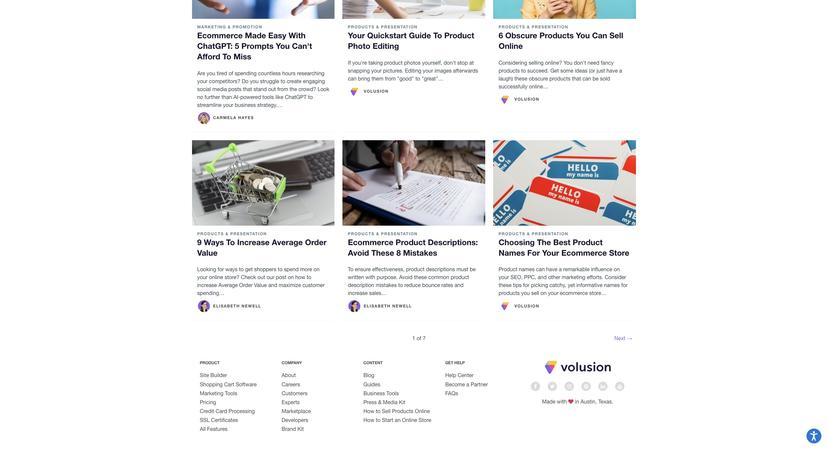 Task type: describe. For each thing, give the bounding box(es) containing it.
marketing tools link
[[200, 391, 237, 397]]

promotion
[[233, 25, 262, 30]]

products for ecommerce product descriptions: avoid these 8 mistakes
[[348, 232, 375, 237]]

marketing inside site builder shopping cart software marketing tools pricing credit card processing ssl certificates all features
[[200, 391, 223, 397]]

easy
[[268, 31, 286, 40]]

"good"
[[397, 76, 414, 82]]

can inside product names can have a remarkable influence on your seo, ppc, and other marketing efforts. consider these tips for picking catchy, yet informative names for products you sell on your ecommerce store…
[[536, 267, 545, 273]]

products inside product names can have a remarkable influence on your seo, ppc, and other marketing efforts. consider these tips for picking catchy, yet informative names for products you sell on your ecommerce store…
[[499, 291, 520, 297]]

follow volusion on linkedin image
[[601, 384, 605, 390]]

picking
[[531, 283, 548, 289]]

streamline
[[197, 102, 221, 108]]

ecommerce made easy with chatgpt: 5 prompts you can't afford to miss image
[[192, 0, 335, 19]]

customers link
[[282, 391, 307, 397]]

0 horizontal spatial get
[[445, 361, 453, 366]]

marketplace
[[282, 409, 311, 415]]

can't
[[292, 41, 312, 51]]

that inside considering selling online? you don't need fancy products to succeed. get some ideas (or just have a laugh) these obscure products that can be sold successfully online…
[[572, 76, 581, 82]]

if
[[348, 60, 351, 66]]

"great"…
[[422, 76, 443, 82]]

next →
[[614, 336, 632, 342]]

photo
[[348, 41, 370, 51]]

2 vertical spatial with
[[557, 399, 567, 405]]

these inside considering selling online? you don't need fancy products to succeed. get some ideas (or just have a laugh) these obscure products that can be sold successfully online…
[[514, 76, 527, 82]]

avoid inside products & presentation ecommerce product descriptions: avoid these 8 mistakes
[[348, 249, 369, 258]]

newell for value
[[242, 304, 261, 309]]

tools
[[262, 94, 274, 100]]

these inside the to ensure effectiveness, product descriptions must be written with purpose. avoid these common product description mistakes to reduce bounce rates and increase sales…
[[414, 275, 427, 281]]

products & presentation 6 obscure products you can sell online
[[499, 25, 623, 51]]

2 vertical spatial product
[[451, 275, 469, 281]]

on right the more
[[314, 267, 320, 273]]

products & presentation choosing the best product names for your ecommerce store
[[499, 232, 629, 258]]

considering selling online? you don't need fancy products to succeed. get some ideas (or just have a laugh) these obscure products that can be sold successfully online…
[[499, 60, 622, 89]]

increase inside the to ensure effectiveness, product descriptions must be written with purpose. avoid these common product description mistakes to reduce bounce rates and increase sales…
[[348, 291, 368, 297]]

hayes
[[238, 115, 254, 120]]

open accessibe: accessibility options, statement and help image
[[810, 432, 818, 442]]

pagination navigation
[[191, 332, 637, 346]]

to left the start
[[376, 418, 380, 424]]

how
[[295, 275, 305, 281]]

tools inside site builder shopping cart software marketing tools pricing credit card processing ssl certificates all features
[[225, 391, 237, 397]]

experts
[[282, 400, 300, 406]]

to
[[348, 267, 353, 273]]

about
[[282, 373, 296, 379]]

for down ppc,
[[523, 283, 529, 289]]

processing
[[229, 409, 255, 415]]

written
[[348, 275, 364, 281]]

products down 6 obscure products you can sell online image
[[539, 31, 574, 40]]

sell
[[531, 291, 539, 297]]

just
[[597, 68, 605, 74]]

further
[[205, 94, 220, 100]]

store…
[[589, 291, 606, 297]]

yourself,
[[422, 60, 442, 66]]

can inside considering selling online? you don't need fancy products to succeed. get some ideas (or just have a laugh) these obscure products that can be sold successfully online…
[[582, 76, 591, 82]]

must
[[456, 267, 468, 273]]

(or
[[589, 68, 595, 74]]

features
[[207, 427, 228, 433]]

kit for media
[[399, 400, 405, 406]]

succeed.
[[527, 68, 549, 74]]

company
[[282, 361, 302, 366]]

0 vertical spatial help
[[454, 361, 465, 366]]

volusion link for online
[[499, 93, 539, 106]]

products for your quickstart guide to product photo editing
[[348, 25, 375, 30]]

laugh)
[[499, 76, 513, 82]]

to ensure effectiveness, product descriptions must be written with purpose. avoid these common product description mistakes to reduce bounce rates and increase sales…
[[348, 267, 476, 297]]

you inside considering selling online? you don't need fancy products to succeed. get some ideas (or just have a laugh) these obscure products that can be sold successfully online…
[[564, 60, 572, 66]]

follow volusion on instagram image
[[567, 384, 571, 390]]

9 ways to increase average order value image
[[192, 140, 335, 226]]

store inside blog guides business tools press & media kit how to sell products online how to start an online store
[[419, 418, 431, 424]]

you inside product names can have a remarkable influence on your seo, ppc, and other marketing efforts. consider these tips for picking catchy, yet informative names for products you sell on your ecommerce store…
[[521, 291, 530, 297]]

products & presentation ecommerce product descriptions: avoid these 8 mistakes
[[348, 232, 478, 258]]

posts
[[228, 86, 241, 92]]

products for 6 obscure products you can sell online
[[499, 25, 525, 30]]

product inside products & presentation choosing the best product names for your ecommerce store
[[573, 238, 603, 247]]

ecommerce product descriptions: avoid these 8 mistakes image
[[343, 140, 485, 226]]

guide
[[409, 31, 431, 40]]

customers
[[282, 391, 307, 397]]

these inside product names can have a remarkable influence on your seo, ppc, and other marketing efforts. consider these tips for picking catchy, yet informative names for products you sell on your ecommerce store…
[[499, 283, 512, 289]]

presentation for ways
[[230, 232, 267, 237]]

your down 'are' at top
[[197, 78, 208, 84]]

to inside considering selling online? you don't need fancy products to succeed. get some ideas (or just have a laugh) these obscure products that can be sold successfully online…
[[521, 68, 526, 74]]

an
[[395, 418, 401, 424]]

on down the spend
[[288, 275, 294, 281]]

post
[[276, 275, 286, 281]]

product for editing
[[384, 60, 403, 66]]

from inside are you tired of spending countless hours researching your competitors? do you struggle to create engaging social media posts that stand out from the crowd? look no further than ai-powered tools like chatgpt to streamline your business strategy.…
[[277, 86, 288, 92]]

to inside 'marketing & promotion ecommerce made easy with chatgpt: 5 prompts you can't afford to miss'
[[222, 52, 231, 61]]

best
[[553, 238, 570, 247]]

of inside pagination navigation
[[417, 336, 421, 342]]

1 horizontal spatial made
[[542, 399, 555, 405]]

guides
[[363, 382, 380, 388]]

made inside 'marketing & promotion ecommerce made easy with chatgpt: 5 prompts you can't afford to miss'
[[245, 31, 266, 40]]

snapping
[[348, 68, 370, 74]]

increase
[[237, 238, 270, 247]]

7
[[423, 336, 426, 342]]

ssl certificates link
[[200, 418, 238, 424]]

descriptions
[[426, 267, 455, 273]]

images
[[435, 68, 452, 74]]

0 horizontal spatial you
[[207, 70, 215, 76]]

of inside are you tired of spending countless hours researching your competitors? do you struggle to create engaging social media posts that stand out from the crowd? look no further than ai-powered tools like chatgpt to streamline your business strategy.…
[[229, 70, 233, 76]]

tools inside blog guides business tools press & media kit how to sell products online how to start an online store
[[386, 391, 399, 397]]

pictures.
[[383, 68, 403, 74]]

for down consider in the bottom of the page
[[621, 283, 628, 289]]

get inside considering selling online? you don't need fancy products to succeed. get some ideas (or just have a laugh) these obscure products that can be sold successfully online…
[[550, 68, 559, 74]]

are
[[197, 70, 205, 76]]

need
[[588, 60, 599, 66]]

you inside products & presentation 6 obscure products you can sell online
[[576, 31, 590, 40]]

center
[[458, 373, 474, 379]]

your down 'taking'
[[371, 68, 382, 74]]

products for 9 ways to increase average order value
[[197, 232, 224, 237]]

& for made
[[228, 25, 231, 30]]

media
[[383, 400, 398, 406]]

carmela hayes link
[[197, 112, 254, 125]]

powered
[[240, 94, 261, 100]]

to down press & media kit link
[[376, 409, 380, 415]]

average inside products & presentation 9 ways to increase average order value
[[272, 238, 303, 247]]

become
[[445, 382, 465, 388]]

volusion for editing
[[364, 89, 389, 94]]

editing inside products & presentation your quickstart guide to product photo editing
[[373, 41, 399, 51]]

a inside the help center become a partner faqs
[[466, 382, 469, 388]]

volusion link for editing
[[348, 85, 389, 98]]

from inside if you're taking product photos yourself, don't stop at snapping your pictures. editing your images afterwards can bring them from "good" to "great"…
[[385, 76, 396, 82]]

follow volusion on facebook image
[[534, 384, 537, 390]]

ecommerce
[[560, 291, 588, 297]]

no
[[197, 94, 203, 100]]

to left get
[[239, 267, 244, 273]]

to inside if you're taking product photos yourself, don't stop at snapping your pictures. editing your images afterwards can bring them from "good" to "great"…
[[415, 76, 420, 82]]

to down the more
[[307, 275, 311, 281]]

effectiveness,
[[372, 267, 405, 273]]

online?
[[545, 60, 562, 66]]

1 vertical spatial products
[[549, 76, 570, 82]]

faqs
[[445, 391, 458, 397]]

editing inside if you're taking product photos yourself, don't stop at snapping your pictures. editing your images afterwards can bring them from "good" to "great"…
[[405, 68, 421, 74]]

if you're taking product photos yourself, don't stop at snapping your pictures. editing your images afterwards can bring them from "good" to "great"…
[[348, 60, 478, 82]]

more
[[300, 267, 312, 273]]

1 vertical spatial online
[[415, 409, 430, 415]]

volusion link for your
[[499, 300, 539, 313]]

product up site builder link
[[200, 361, 220, 366]]

to up post
[[278, 267, 282, 273]]

ai-
[[233, 94, 240, 100]]

description
[[348, 283, 374, 289]]

2 vertical spatial online
[[402, 418, 417, 424]]

your quickstart guide to product photo editing image
[[343, 0, 485, 19]]

your down than
[[223, 102, 233, 108]]

& for product
[[376, 232, 379, 237]]

efforts.
[[587, 275, 603, 281]]

and inside 'looking for ways to get shoppers to spend more on your online store? check out our post on how to increase average order value and maximize customer spending…'
[[268, 283, 277, 289]]

like
[[275, 94, 283, 100]]

struggle
[[260, 78, 279, 84]]

product inside product names can have a remarkable influence on your seo, ppc, and other marketing efforts. consider these tips for picking catchy, yet informative names for products you sell on your ecommerce store…
[[499, 267, 517, 273]]

to down crowd?
[[308, 94, 313, 100]]

credit
[[200, 409, 214, 415]]

brand kit link
[[282, 427, 304, 433]]

presentation for quickstart
[[381, 25, 418, 30]]

afford
[[197, 52, 220, 61]]

presentation for the
[[532, 232, 568, 237]]

follow volusion on twitter image
[[550, 384, 555, 390]]

products & presentation your quickstart guide to product photo editing
[[348, 25, 474, 51]]

don't inside if you're taking product photos yourself, don't stop at snapping your pictures. editing your images afterwards can bring them from "good" to "great"…
[[444, 60, 456, 66]]

presentation for obscure
[[532, 25, 568, 30]]

your down 'yourself,'
[[423, 68, 433, 74]]

& for the
[[527, 232, 530, 237]]

order inside 'looking for ways to get shoppers to spend more on your online store? check out our post on how to increase average order value and maximize customer spending…'
[[239, 283, 253, 289]]

spending…
[[197, 291, 224, 297]]

0 vertical spatial products
[[499, 68, 520, 74]]

help center become a partner faqs
[[445, 373, 488, 397]]

competitors?
[[209, 78, 240, 84]]

names
[[499, 249, 525, 258]]

certificates
[[211, 418, 238, 424]]

ensure
[[355, 267, 371, 273]]

bring
[[358, 76, 370, 82]]

1 horizontal spatial you
[[250, 78, 259, 84]]

next → link
[[610, 333, 636, 345]]

store?
[[225, 275, 239, 281]]

out inside are you tired of spending countless hours researching your competitors? do you struggle to create engaging social media posts that stand out from the crowd? look no further than ai-powered tools like chatgpt to streamline your business strategy.…
[[268, 86, 276, 92]]

our
[[267, 275, 274, 281]]

obscure
[[505, 31, 537, 40]]

site builder shopping cart software marketing tools pricing credit card processing ssl certificates all features
[[200, 373, 257, 433]]

sell inside products & presentation 6 obscure products you can sell online
[[609, 31, 623, 40]]



Task type: vqa. For each thing, say whether or not it's contained in the screenshot.
Planning
no



Task type: locate. For each thing, give the bounding box(es) containing it.
elisabeth newell link down spending…
[[197, 300, 261, 313]]

successfully
[[499, 84, 528, 89]]

that inside are you tired of spending countless hours researching your competitors? do you struggle to create engaging social media posts that stand out from the crowd? look no further than ai-powered tools like chatgpt to streamline your business strategy.…
[[243, 86, 252, 92]]

your down 'looking'
[[197, 275, 208, 281]]

can
[[348, 76, 357, 82], [582, 76, 591, 82], [536, 267, 545, 273]]

marketing inside 'marketing & promotion ecommerce made easy with chatgpt: 5 prompts you can't afford to miss'
[[197, 25, 226, 30]]

1 tools from the left
[[225, 391, 237, 397]]

& inside 'marketing & promotion ecommerce made easy with chatgpt: 5 prompts you can't afford to miss'
[[228, 25, 231, 30]]

your left seo,
[[499, 275, 509, 281]]

blog
[[363, 373, 374, 379]]

1 horizontal spatial editing
[[405, 68, 421, 74]]

1 vertical spatial these
[[414, 275, 427, 281]]

0 horizontal spatial product
[[384, 60, 403, 66]]

ecommerce for these
[[348, 238, 393, 247]]

product inside products & presentation your quickstart guide to product photo editing
[[444, 31, 474, 40]]

with left the 'heart' icon
[[557, 399, 567, 405]]

6
[[499, 31, 503, 40]]

products up laugh)
[[499, 68, 520, 74]]

on right sell
[[541, 291, 547, 297]]

0 vertical spatial product
[[384, 60, 403, 66]]

from
[[385, 76, 396, 82], [277, 86, 288, 92]]

2 horizontal spatial can
[[582, 76, 591, 82]]

1 vertical spatial volusion
[[514, 97, 539, 102]]

that down do at the top left of page
[[243, 86, 252, 92]]

value inside 'looking for ways to get shoppers to spend more on your online store? check out our post on how to increase average order value and maximize customer spending…'
[[254, 283, 267, 289]]

at
[[469, 60, 474, 66]]

these left tips
[[499, 283, 512, 289]]

1 horizontal spatial tools
[[386, 391, 399, 397]]

press & media kit link
[[363, 400, 405, 406]]

selling
[[529, 60, 544, 66]]

0 horizontal spatial have
[[546, 267, 557, 273]]

1 vertical spatial avoid
[[399, 275, 412, 281]]

products for choosing the best product names for your ecommerce store
[[499, 232, 525, 237]]

1 horizontal spatial newell
[[392, 304, 412, 309]]

elisabeth newell for value
[[213, 304, 261, 309]]

1 vertical spatial of
[[417, 336, 421, 342]]

kit inside blog guides business tools press & media kit how to sell products online how to start an online store
[[399, 400, 405, 406]]

0 horizontal spatial made
[[245, 31, 266, 40]]

1 vertical spatial have
[[546, 267, 557, 273]]

product names can have a remarkable influence on your seo, ppc, and other marketing efforts. consider these tips for picking catchy, yet informative names for products you sell on your ecommerce store…
[[499, 267, 628, 297]]

1 don't from the left
[[444, 60, 456, 66]]

out down shoppers
[[258, 275, 265, 281]]

order down check
[[239, 283, 253, 289]]

product up reduce
[[406, 267, 425, 273]]

of left 7
[[417, 336, 421, 342]]

product up stop
[[444, 31, 474, 40]]

& inside products & presentation 6 obscure products you can sell online
[[527, 25, 530, 30]]

photos
[[404, 60, 421, 66]]

1 vertical spatial ecommerce
[[348, 238, 393, 247]]

ecommerce software by volusion image
[[544, 361, 612, 375]]

newell down 'looking for ways to get shoppers to spend more on your online store? check out our post on how to increase average order value and maximize customer spending…'
[[242, 304, 261, 309]]

online inside products & presentation 6 obscure products you can sell online
[[499, 41, 523, 51]]

elisabeth newell down store?
[[213, 304, 261, 309]]

avoid up ensure
[[348, 249, 369, 258]]

you right do at the top left of page
[[250, 78, 259, 84]]

2 vertical spatial a
[[466, 382, 469, 388]]

product right best
[[573, 238, 603, 247]]

product down must
[[451, 275, 469, 281]]

0 vertical spatial of
[[229, 70, 233, 76]]

products up ways at the left
[[197, 232, 224, 237]]

volusion link down sell
[[499, 300, 539, 313]]

product
[[444, 31, 474, 40], [396, 238, 426, 247], [573, 238, 603, 247], [499, 267, 517, 273], [200, 361, 220, 366]]

follow volusion on youtube image
[[617, 384, 622, 390]]

0 horizontal spatial a
[[466, 382, 469, 388]]

1 how from the top
[[363, 409, 374, 415]]

1 elisabeth newell link from the left
[[197, 300, 261, 313]]

0 horizontal spatial don't
[[444, 60, 456, 66]]

reduce
[[404, 283, 421, 289]]

1 vertical spatial made
[[542, 399, 555, 405]]

rates
[[441, 283, 453, 289]]

presentation inside products & presentation choosing the best product names for your ecommerce store
[[532, 232, 568, 237]]

2 elisabeth newell from the left
[[364, 304, 412, 309]]

1 vertical spatial your
[[542, 249, 559, 258]]

tips
[[513, 283, 522, 289]]

brand
[[282, 427, 296, 433]]

1 horizontal spatial out
[[268, 86, 276, 92]]

2 how from the top
[[363, 418, 374, 424]]

1 elisabeth from the left
[[213, 304, 240, 309]]

value inside products & presentation 9 ways to increase average order value
[[197, 249, 218, 258]]

your inside 'looking for ways to get shoppers to spend more on your online store? check out our post on how to increase average order value and maximize customer spending…'
[[197, 275, 208, 281]]

and inside product names can have a remarkable influence on your seo, ppc, and other marketing efforts. consider these tips for picking catchy, yet informative names for products you sell on your ecommerce store…
[[538, 275, 547, 281]]

2 elisabeth newell link from the left
[[348, 300, 412, 313]]

1 horizontal spatial your
[[542, 249, 559, 258]]

elisabeth newell link for mistakes
[[348, 300, 412, 313]]

blog guides business tools press & media kit how to sell products online how to start an online store
[[363, 373, 431, 424]]

that
[[572, 76, 581, 82], [243, 86, 252, 92]]

descriptions:
[[428, 238, 478, 247]]

0 horizontal spatial your
[[348, 31, 365, 40]]

can inside if you're taking product photos yourself, don't stop at snapping your pictures. editing your images afterwards can bring them from "good" to "great"…
[[348, 76, 357, 82]]

ecommerce for chatgpt:
[[197, 31, 243, 40]]

product
[[384, 60, 403, 66], [406, 267, 425, 273], [451, 275, 469, 281]]

1 vertical spatial that
[[243, 86, 252, 92]]

made down follow volusion on twitter image
[[542, 399, 555, 405]]

1 horizontal spatial average
[[272, 238, 303, 247]]

0 horizontal spatial you
[[276, 41, 290, 51]]

and inside the to ensure effectiveness, product descriptions must be written with purpose. avoid these common product description mistakes to reduce bounce rates and increase sales…
[[455, 283, 463, 289]]

2 horizontal spatial a
[[619, 68, 622, 74]]

1 vertical spatial the
[[537, 238, 551, 247]]

the down create
[[290, 86, 297, 92]]

0 vertical spatial get
[[550, 68, 559, 74]]

on
[[314, 267, 320, 273], [614, 267, 620, 273], [288, 275, 294, 281], [541, 291, 547, 297]]

0 horizontal spatial elisabeth newell
[[213, 304, 261, 309]]

stand
[[253, 86, 267, 92]]

products inside products & presentation 9 ways to increase average order value
[[197, 232, 224, 237]]

6 obscure products you can sell online image
[[493, 0, 636, 19]]

engaging
[[303, 78, 325, 84]]

2 horizontal spatial you
[[521, 291, 530, 297]]

2 vertical spatial products
[[499, 291, 520, 297]]

0 vertical spatial store
[[609, 249, 629, 258]]

kit up how to sell products online link
[[399, 400, 405, 406]]

order inside products & presentation 9 ways to increase average order value
[[305, 238, 327, 247]]

for down 'choosing'
[[527, 249, 540, 258]]

volusion link
[[348, 85, 389, 98], [499, 93, 539, 106], [499, 300, 539, 313]]

some
[[560, 68, 573, 74]]

& inside products & presentation your quickstart guide to product photo editing
[[376, 25, 379, 30]]

& for obscure
[[527, 25, 530, 30]]

your
[[348, 31, 365, 40], [542, 249, 559, 258]]

your down best
[[542, 249, 559, 258]]

chatgpt
[[285, 94, 307, 100]]

0 horizontal spatial tools
[[225, 391, 237, 397]]

how
[[363, 409, 374, 415], [363, 418, 374, 424]]

presentation inside products & presentation ecommerce product descriptions: avoid these 8 mistakes
[[381, 232, 418, 237]]

fancy
[[601, 60, 614, 66]]

1 horizontal spatial store
[[609, 249, 629, 258]]

experts link
[[282, 400, 300, 406]]

sold
[[600, 76, 610, 82]]

blog link
[[363, 373, 374, 379]]

presentation up increase
[[230, 232, 267, 237]]

editing down photos
[[405, 68, 421, 74]]

& inside products & presentation choosing the best product names for your ecommerce store
[[527, 232, 530, 237]]

on up consider in the bottom of the page
[[614, 267, 620, 273]]

2 tools from the left
[[386, 391, 399, 397]]

don't inside considering selling online? you don't need fancy products to succeed. get some ideas (or just have a laugh) these obscure products that can be sold successfully online…
[[574, 60, 586, 66]]

that down ideas
[[572, 76, 581, 82]]

marketing up chatgpt:
[[197, 25, 226, 30]]

1 horizontal spatial elisabeth newell link
[[348, 300, 412, 313]]

0 horizontal spatial names
[[519, 267, 535, 273]]

have down fancy
[[606, 68, 618, 74]]

about careers customers experts marketplace developers brand kit
[[282, 373, 311, 433]]

volusion for your
[[514, 304, 539, 309]]

0 horizontal spatial increase
[[197, 283, 217, 289]]

1 horizontal spatial avoid
[[399, 275, 412, 281]]

products inside products & presentation choosing the best product names for your ecommerce store
[[499, 232, 525, 237]]

and up picking
[[538, 275, 547, 281]]

to down the considering
[[521, 68, 526, 74]]

products up an
[[392, 409, 413, 415]]

media
[[212, 86, 227, 92]]

& inside products & presentation ecommerce product descriptions: avoid these 8 mistakes
[[376, 232, 379, 237]]

you left sell
[[521, 291, 530, 297]]

the inside are you tired of spending countless hours researching your competitors? do you struggle to create engaging social media posts that stand out from the crowd? look no further than ai-powered tools like chatgpt to streamline your business strategy.…
[[290, 86, 297, 92]]

elisabeth for value
[[213, 304, 240, 309]]

products inside products & presentation ecommerce product descriptions: avoid these 8 mistakes
[[348, 232, 375, 237]]

shopping
[[200, 382, 223, 388]]

& for quickstart
[[376, 25, 379, 30]]

follow volusion on pinterest image
[[584, 384, 588, 390]]

common
[[428, 275, 449, 281]]

ecommerce inside products & presentation ecommerce product descriptions: avoid these 8 mistakes
[[348, 238, 393, 247]]

elisabeth newell for mistakes
[[364, 304, 412, 309]]

&
[[228, 25, 231, 30], [376, 25, 379, 30], [527, 25, 530, 30], [225, 232, 229, 237], [376, 232, 379, 237], [527, 232, 530, 237], [378, 400, 381, 406]]

average down store?
[[218, 283, 238, 289]]

1 horizontal spatial order
[[305, 238, 327, 247]]

countless
[[258, 70, 281, 76]]

with inside 'marketing & promotion ecommerce made easy with chatgpt: 5 prompts you can't afford to miss'
[[289, 31, 306, 40]]

& inside blog guides business tools press & media kit how to sell products online how to start an online store
[[378, 400, 381, 406]]

to left miss
[[222, 52, 231, 61]]

from down pictures.
[[385, 76, 396, 82]]

0 vertical spatial volusion
[[364, 89, 389, 94]]

carmela
[[213, 115, 236, 120]]

names down consider in the bottom of the page
[[604, 283, 620, 289]]

for inside products & presentation choosing the best product names for your ecommerce store
[[527, 249, 540, 258]]

0 horizontal spatial sell
[[382, 409, 391, 415]]

0 horizontal spatial out
[[258, 275, 265, 281]]

be inside the to ensure effectiveness, product descriptions must be written with purpose. avoid these common product description mistakes to reduce bounce rates and increase sales…
[[470, 267, 476, 273]]

2 horizontal spatial with
[[557, 399, 567, 405]]

other
[[548, 275, 560, 281]]

presentation up best
[[532, 232, 568, 237]]

increase down description
[[348, 291, 368, 297]]

products down tips
[[499, 291, 520, 297]]

you inside 'marketing & promotion ecommerce made easy with chatgpt: 5 prompts you can't afford to miss'
[[276, 41, 290, 51]]

software
[[236, 382, 257, 388]]

a up other
[[559, 267, 562, 273]]

have up other
[[546, 267, 557, 273]]

choosing the best product names for your ecommerce store image
[[493, 140, 636, 226]]

1 horizontal spatial increase
[[348, 291, 368, 297]]

heart image
[[568, 400, 573, 405]]

0 vertical spatial value
[[197, 249, 218, 258]]

a inside considering selling online? you don't need fancy products to succeed. get some ideas (or just have a laugh) these obscure products that can be sold successfully online…
[[619, 68, 622, 74]]

increase up spending…
[[197, 283, 217, 289]]

1 horizontal spatial be
[[593, 76, 599, 82]]

to inside products & presentation 9 ways to increase average order value
[[226, 238, 235, 247]]

0 vertical spatial order
[[305, 238, 327, 247]]

products up photo
[[348, 25, 375, 30]]

1 vertical spatial you
[[250, 78, 259, 84]]

kit inside about careers customers experts marketplace developers brand kit
[[297, 427, 304, 433]]

0 horizontal spatial newell
[[242, 304, 261, 309]]

ecommerce inside products & presentation choosing the best product names for your ecommerce store
[[561, 249, 607, 258]]

developers
[[282, 418, 308, 424]]

to right "good" at the top left of page
[[415, 76, 420, 82]]

bounce
[[422, 283, 440, 289]]

0 horizontal spatial avoid
[[348, 249, 369, 258]]

1 horizontal spatial that
[[572, 76, 581, 82]]

help up become on the right bottom of page
[[445, 373, 456, 379]]

1 vertical spatial be
[[470, 267, 476, 273]]

online down 6
[[499, 41, 523, 51]]

0 horizontal spatial elisabeth newell link
[[197, 300, 261, 313]]

strategy.…
[[257, 102, 283, 108]]

1 vertical spatial get
[[445, 361, 453, 366]]

help up the help center link
[[454, 361, 465, 366]]

to down 'hours'
[[281, 78, 285, 84]]

0 vertical spatial names
[[519, 267, 535, 273]]

1 elisabeth newell from the left
[[213, 304, 261, 309]]

1 horizontal spatial names
[[604, 283, 620, 289]]

1
[[412, 336, 415, 342]]

elisabeth down spending…
[[213, 304, 240, 309]]

don't up ideas
[[574, 60, 586, 66]]

0 horizontal spatial from
[[277, 86, 288, 92]]

ecommerce up remarkable
[[561, 249, 607, 258]]

1 horizontal spatial with
[[365, 275, 375, 281]]

presentation for product
[[381, 232, 418, 237]]

0 vertical spatial how
[[363, 409, 374, 415]]

kit for brand
[[297, 427, 304, 433]]

miss
[[234, 52, 251, 61]]

have inside product names can have a remarkable influence on your seo, ppc, and other marketing efforts. consider these tips for picking catchy, yet informative names for products you sell on your ecommerce store…
[[546, 267, 557, 273]]

0 vertical spatial ecommerce
[[197, 31, 243, 40]]

next
[[614, 336, 625, 342]]

2 vertical spatial ecommerce
[[561, 249, 607, 258]]

ecommerce up these
[[348, 238, 393, 247]]

avoid up reduce
[[399, 275, 412, 281]]

presentation inside products & presentation 9 ways to increase average order value
[[230, 232, 267, 237]]

your up photo
[[348, 31, 365, 40]]

2 vertical spatial you
[[564, 60, 572, 66]]

2 vertical spatial these
[[499, 283, 512, 289]]

0 horizontal spatial can
[[348, 76, 357, 82]]

store up influence
[[609, 249, 629, 258]]

you up some
[[564, 60, 572, 66]]

0 horizontal spatial editing
[[373, 41, 399, 51]]

hours
[[282, 70, 296, 76]]

value down 'our'
[[254, 283, 267, 289]]

marketing & promotion ecommerce made easy with chatgpt: 5 prompts you can't afford to miss
[[197, 25, 312, 61]]

with down ensure
[[365, 275, 375, 281]]

1 vertical spatial increase
[[348, 291, 368, 297]]

volusion link down bring
[[348, 85, 389, 98]]

0 vertical spatial from
[[385, 76, 396, 82]]

0 horizontal spatial average
[[218, 283, 238, 289]]

presentation inside products & presentation 6 obscure products you can sell online
[[532, 25, 568, 30]]

sell right the can
[[609, 31, 623, 40]]

mistakes
[[376, 283, 397, 289]]

tools down cart
[[225, 391, 237, 397]]

products up these
[[348, 232, 375, 237]]

presentation up quickstart
[[381, 25, 418, 30]]

sell up the start
[[382, 409, 391, 415]]

& for ways
[[225, 232, 229, 237]]

volusion down sell
[[514, 304, 539, 309]]

site builder link
[[200, 373, 227, 379]]

careers
[[282, 382, 300, 388]]

average inside 'looking for ways to get shoppers to spend more on your online store? check out our post on how to increase average order value and maximize customer spending…'
[[218, 283, 238, 289]]

0 vertical spatial you
[[207, 70, 215, 76]]

with inside the to ensure effectiveness, product descriptions must be written with purpose. avoid these common product description mistakes to reduce bounce rates and increase sales…
[[365, 275, 375, 281]]

tools
[[225, 391, 237, 397], [386, 391, 399, 397]]

product for mistakes
[[406, 267, 425, 273]]

store inside products & presentation choosing the best product names for your ecommerce store
[[609, 249, 629, 258]]

a inside product names can have a remarkable influence on your seo, ppc, and other marketing efforts. consider these tips for picking catchy, yet informative names for products you sell on your ecommerce store…
[[559, 267, 562, 273]]

product inside if you're taking product photos yourself, don't stop at snapping your pictures. editing your images afterwards can bring them from "good" to "great"…
[[384, 60, 403, 66]]

0 vertical spatial with
[[289, 31, 306, 40]]

average up the spend
[[272, 238, 303, 247]]

be inside considering selling online? you don't need fancy products to succeed. get some ideas (or just have a laugh) these obscure products that can be sold successfully online…
[[593, 76, 599, 82]]

to left reduce
[[398, 283, 403, 289]]

be right must
[[470, 267, 476, 273]]

prompts
[[241, 41, 274, 51]]

presentation up '8'
[[381, 232, 418, 237]]

help
[[454, 361, 465, 366], [445, 373, 456, 379]]

your inside products & presentation choosing the best product names for your ecommerce store
[[542, 249, 559, 258]]

partner
[[471, 382, 488, 388]]

2 horizontal spatial product
[[451, 275, 469, 281]]

in
[[575, 399, 579, 405]]

get down online?
[[550, 68, 559, 74]]

your
[[371, 68, 382, 74], [423, 68, 433, 74], [197, 78, 208, 84], [223, 102, 233, 108], [197, 275, 208, 281], [499, 275, 509, 281], [548, 291, 558, 297]]

increase inside 'looking for ways to get shoppers to spend more on your online store? check out our post on how to increase average order value and maximize customer spending…'
[[197, 283, 217, 289]]

help inside the help center become a partner faqs
[[445, 373, 456, 379]]

0 vertical spatial marketing
[[197, 25, 226, 30]]

business
[[363, 391, 385, 397]]

sell
[[609, 31, 623, 40], [382, 409, 391, 415]]

1 horizontal spatial from
[[385, 76, 396, 82]]

2 horizontal spatial you
[[576, 31, 590, 40]]

sell inside blog guides business tools press & media kit how to sell products online how to start an online store
[[382, 409, 391, 415]]

content
[[363, 361, 383, 366]]

get up the help center link
[[445, 361, 453, 366]]

2 elisabeth from the left
[[364, 304, 391, 309]]

ecommerce inside 'marketing & promotion ecommerce made easy with chatgpt: 5 prompts you can't afford to miss'
[[197, 31, 243, 40]]

0 horizontal spatial elisabeth
[[213, 304, 240, 309]]

0 vertical spatial kit
[[399, 400, 405, 406]]

of right tired
[[229, 70, 233, 76]]

can down snapping in the left of the page
[[348, 76, 357, 82]]

developers link
[[282, 418, 308, 424]]

the inside products & presentation choosing the best product names for your ecommerce store
[[537, 238, 551, 247]]

1 vertical spatial out
[[258, 275, 265, 281]]

1 vertical spatial average
[[218, 283, 238, 289]]

these up successfully
[[514, 76, 527, 82]]

start
[[382, 418, 393, 424]]

products inside blog guides business tools press & media kit how to sell products online how to start an online store
[[392, 409, 413, 415]]

1 horizontal spatial get
[[550, 68, 559, 74]]

to inside products & presentation your quickstart guide to product photo editing
[[433, 31, 442, 40]]

social
[[197, 86, 211, 92]]

1 horizontal spatial of
[[417, 336, 421, 342]]

don't up images
[[444, 60, 456, 66]]

your inside products & presentation your quickstart guide to product photo editing
[[348, 31, 365, 40]]

1 horizontal spatial you
[[564, 60, 572, 66]]

consider
[[605, 275, 626, 281]]

1 horizontal spatial don't
[[574, 60, 586, 66]]

2 newell from the left
[[392, 304, 412, 309]]

1 vertical spatial product
[[406, 267, 425, 273]]

elisabeth newell down sales…
[[364, 304, 412, 309]]

product inside products & presentation ecommerce product descriptions: avoid these 8 mistakes
[[396, 238, 426, 247]]

0 horizontal spatial order
[[239, 283, 253, 289]]

seo,
[[510, 275, 523, 281]]

newell for mistakes
[[392, 304, 412, 309]]

1 newell from the left
[[242, 304, 261, 309]]

catchy,
[[549, 283, 566, 289]]

1 horizontal spatial have
[[606, 68, 618, 74]]

for inside 'looking for ways to get shoppers to spend more on your online store? check out our post on how to increase average order value and maximize customer spending…'
[[218, 267, 224, 273]]

have inside considering selling online? you don't need fancy products to succeed. get some ideas (or just have a laugh) these obscure products that can be sold successfully online…
[[606, 68, 618, 74]]

product up pictures.
[[384, 60, 403, 66]]

avoid inside the to ensure effectiveness, product descriptions must be written with purpose. avoid these common product description mistakes to reduce bounce rates and increase sales…
[[399, 275, 412, 281]]

presentation inside products & presentation your quickstart guide to product photo editing
[[381, 25, 418, 30]]

you down easy
[[276, 41, 290, 51]]

can up ppc,
[[536, 267, 545, 273]]

elisabeth for mistakes
[[364, 304, 391, 309]]

kit down developers
[[297, 427, 304, 433]]

your down 'catchy,'
[[548, 291, 558, 297]]

products up 'choosing'
[[499, 232, 525, 237]]

ecommerce up chatgpt:
[[197, 31, 243, 40]]

you right 'are' at top
[[207, 70, 215, 76]]

spending
[[235, 70, 257, 76]]

choosing
[[499, 238, 535, 247]]

product up mistakes
[[396, 238, 426, 247]]

2 don't from the left
[[574, 60, 586, 66]]

0 horizontal spatial be
[[470, 267, 476, 273]]

to inside the to ensure effectiveness, product descriptions must be written with purpose. avoid these common product description mistakes to reduce bounce rates and increase sales…
[[398, 283, 403, 289]]

sales…
[[369, 291, 387, 297]]

kit
[[399, 400, 405, 406], [297, 427, 304, 433]]

elisabeth newell link for value
[[197, 300, 261, 313]]

elisabeth down sales…
[[364, 304, 391, 309]]

marketplace link
[[282, 409, 311, 415]]

considering
[[499, 60, 527, 66]]

0 vertical spatial these
[[514, 76, 527, 82]]

0 vertical spatial increase
[[197, 283, 217, 289]]

products inside products & presentation your quickstart guide to product photo editing
[[348, 25, 375, 30]]

volusion for online
[[514, 97, 539, 102]]

names up ppc,
[[519, 267, 535, 273]]

a down center
[[466, 382, 469, 388]]

look
[[318, 86, 329, 92]]

how to start an online store link
[[363, 418, 431, 424]]

2 vertical spatial you
[[521, 291, 530, 297]]

& inside products & presentation 9 ways to increase average order value
[[225, 232, 229, 237]]

a right the 'just'
[[619, 68, 622, 74]]

0 vertical spatial be
[[593, 76, 599, 82]]

out inside 'looking for ways to get shoppers to spend more on your online store? check out our post on how to increase average order value and maximize customer spending…'
[[258, 275, 265, 281]]

1 vertical spatial sell
[[382, 409, 391, 415]]



